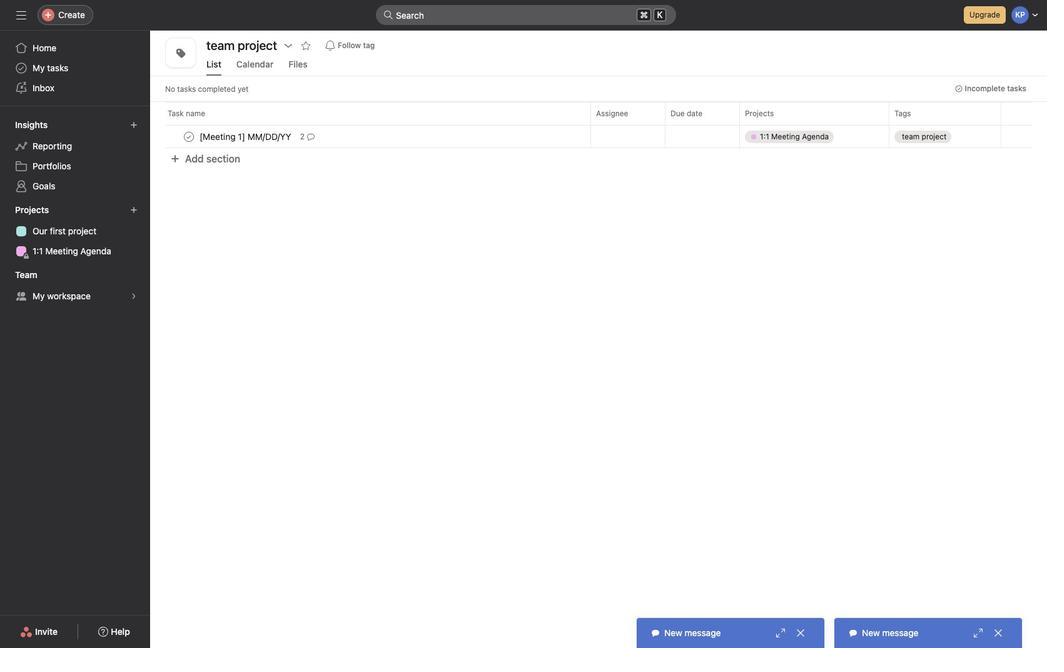 Task type: vqa. For each thing, say whether or not it's contained in the screenshot.
the No tasks completed yet
yes



Task type: locate. For each thing, give the bounding box(es) containing it.
name
[[186, 109, 205, 118]]

invite button
[[12, 621, 66, 644]]

calendar link
[[236, 59, 274, 76]]

expand new message image left close image
[[776, 629, 786, 639]]

help button
[[90, 621, 138, 644]]

0 horizontal spatial new message
[[664, 628, 721, 639]]

projects for projects column header
[[745, 109, 774, 118]]

incomplete
[[965, 84, 1005, 93]]

tasks
[[47, 63, 68, 73], [1007, 84, 1027, 93], [177, 84, 196, 94]]

0 horizontal spatial expand new message image
[[776, 629, 786, 639]]

projects inside column header
[[745, 109, 774, 118]]

meeting
[[45, 246, 78, 257]]

1 my from the top
[[33, 63, 45, 73]]

row
[[150, 102, 1047, 125], [165, 125, 1032, 126]]

2 new message from the left
[[862, 628, 919, 639]]

0 vertical spatial my
[[33, 63, 45, 73]]

projects button
[[13, 201, 60, 219]]

no tasks completed yet
[[165, 84, 249, 94]]

2 horizontal spatial tasks
[[1007, 84, 1027, 93]]

tasks for no
[[177, 84, 196, 94]]

[meeting 1] mm/dd/yy cell
[[150, 125, 591, 148]]

1 vertical spatial projects
[[15, 205, 49, 215]]

1 new message from the left
[[664, 628, 721, 639]]

my down the 'team' dropdown button
[[33, 291, 45, 302]]

my inside global element
[[33, 63, 45, 73]]

tasks down the home at the top left of the page
[[47, 63, 68, 73]]

Task name text field
[[197, 130, 295, 143]]

1 horizontal spatial projects
[[745, 109, 774, 118]]

None field
[[376, 5, 676, 25]]

new insights image
[[130, 121, 138, 129]]

expand new message image
[[776, 629, 786, 639], [974, 629, 984, 639]]

global element
[[0, 31, 150, 106]]

home link
[[8, 38, 143, 58]]

expand new message image left close icon
[[974, 629, 984, 639]]

tasks inside incomplete tasks dropdown button
[[1007, 84, 1027, 93]]

tasks right incomplete
[[1007, 84, 1027, 93]]

our
[[33, 226, 47, 236]]

tasks inside my tasks link
[[47, 63, 68, 73]]

follow
[[338, 41, 361, 50]]

tag
[[363, 41, 375, 50]]

projects right the "due date" column header
[[745, 109, 774, 118]]

no
[[165, 84, 175, 94]]

tasks right no
[[177, 84, 196, 94]]

insights element
[[0, 114, 150, 199]]

Mark complete checkbox
[[181, 129, 196, 144]]

0 horizontal spatial tasks
[[47, 63, 68, 73]]

tasks for my
[[47, 63, 68, 73]]

k
[[657, 10, 663, 20]]

my inside teams element
[[33, 291, 45, 302]]

my up the inbox
[[33, 63, 45, 73]]

add section
[[185, 153, 240, 165]]

0 vertical spatial projects
[[745, 109, 774, 118]]

inbox link
[[8, 78, 143, 98]]

2 expand new message image from the left
[[974, 629, 984, 639]]

projects inside dropdown button
[[15, 205, 49, 215]]

section
[[206, 153, 240, 165]]

row containing task name
[[150, 102, 1047, 125]]

completed
[[198, 84, 236, 94]]

first
[[50, 226, 66, 236]]

1:1 meeting agenda
[[33, 246, 111, 257]]

new message
[[664, 628, 721, 639], [862, 628, 919, 639]]

yet
[[238, 84, 249, 94]]

team project
[[206, 38, 277, 53]]

date
[[687, 109, 703, 118]]

close image
[[994, 629, 1004, 639]]

my workspace
[[33, 291, 91, 302]]

incomplete tasks button
[[949, 80, 1032, 98]]

new project or portfolio image
[[130, 206, 138, 214]]

1 horizontal spatial new message
[[862, 628, 919, 639]]

goals link
[[8, 176, 143, 196]]

invite
[[35, 627, 58, 638]]

2 my from the top
[[33, 291, 45, 302]]

show options image
[[283, 41, 293, 51]]

inbox
[[33, 83, 54, 93]]

1 horizontal spatial expand new message image
[[974, 629, 984, 639]]

tasks for incomplete
[[1007, 84, 1027, 93]]

2 row
[[150, 125, 1047, 148]]

Search tasks, projects, and more text field
[[376, 5, 676, 25]]

0 horizontal spatial projects
[[15, 205, 49, 215]]

our first project link
[[8, 221, 143, 242]]

projects up our
[[15, 205, 49, 215]]

projects
[[745, 109, 774, 118], [15, 205, 49, 215]]

1 horizontal spatial tasks
[[177, 84, 196, 94]]

projects element
[[0, 199, 150, 264]]

1 expand new message image from the left
[[776, 629, 786, 639]]

upgrade button
[[964, 6, 1006, 24]]

my
[[33, 63, 45, 73], [33, 291, 45, 302]]

assignee column header
[[591, 102, 669, 125]]

hide sidebar image
[[16, 10, 26, 20]]

1 vertical spatial my
[[33, 291, 45, 302]]



Task type: describe. For each thing, give the bounding box(es) containing it.
⌘
[[640, 9, 648, 20]]

task name column header
[[165, 102, 594, 125]]

my tasks link
[[8, 58, 143, 78]]

team button
[[13, 267, 49, 284]]

portfolios link
[[8, 156, 143, 176]]

expand new message image for close icon
[[974, 629, 984, 639]]

tags column header
[[889, 102, 1005, 125]]

projects for projects dropdown button
[[15, 205, 49, 215]]

due
[[671, 109, 685, 118]]

workspace
[[47, 291, 91, 302]]

due date column header
[[665, 102, 743, 125]]

expand new message image for close image
[[776, 629, 786, 639]]

create button
[[38, 5, 93, 25]]

reporting link
[[8, 136, 143, 156]]

add to starred image
[[301, 41, 311, 51]]

my workspace link
[[8, 287, 143, 307]]

follow tag button
[[320, 37, 381, 54]]

calendar
[[236, 59, 274, 69]]

reporting
[[33, 141, 72, 151]]

2 button
[[298, 130, 317, 143]]

upgrade
[[970, 10, 1000, 19]]

task
[[168, 109, 184, 118]]

projects column header
[[740, 102, 893, 125]]

add section button
[[165, 148, 245, 170]]

new message for close image
[[664, 628, 721, 639]]

my tasks
[[33, 63, 68, 73]]

follow tag
[[338, 41, 375, 50]]

new message for close icon
[[862, 628, 919, 639]]

goals
[[33, 181, 55, 191]]

our first project
[[33, 226, 96, 236]]

mark complete image
[[181, 129, 196, 144]]

team
[[15, 270, 37, 280]]

my for my tasks
[[33, 63, 45, 73]]

1:1 meeting agenda link
[[8, 242, 143, 262]]

my for my workspace
[[33, 291, 45, 302]]

assignee
[[596, 109, 628, 118]]

project
[[68, 226, 96, 236]]

add
[[185, 153, 204, 165]]

files
[[289, 59, 308, 69]]

agenda
[[81, 246, 111, 257]]

insights
[[15, 120, 48, 130]]

due date
[[671, 109, 703, 118]]

prominent image
[[384, 10, 394, 20]]

list
[[206, 59, 221, 69]]

teams element
[[0, 264, 150, 309]]

task name
[[168, 109, 205, 118]]

incomplete tasks
[[965, 84, 1027, 93]]

see details, my workspace image
[[130, 293, 138, 300]]

files link
[[289, 59, 308, 76]]

close image
[[796, 629, 806, 639]]

tags
[[895, 109, 911, 118]]

list link
[[206, 59, 221, 76]]

2
[[300, 132, 305, 141]]

home
[[33, 43, 56, 53]]

portfolios
[[33, 161, 71, 171]]

create
[[58, 9, 85, 20]]

1:1
[[33, 246, 43, 257]]

help
[[111, 627, 130, 638]]



